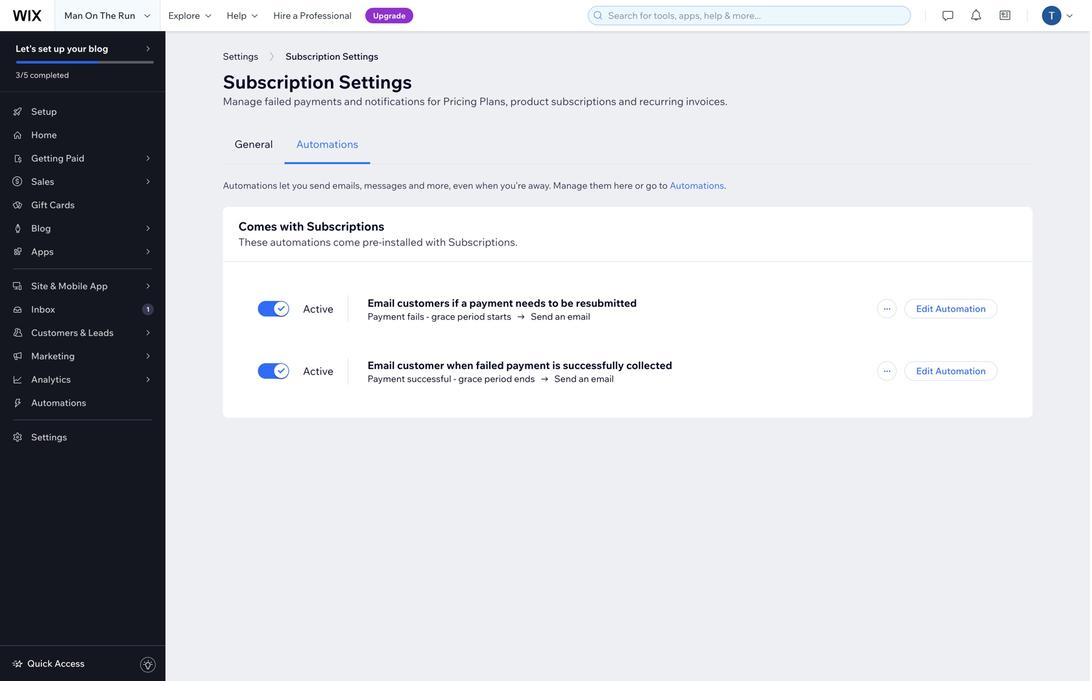 Task type: vqa. For each thing, say whether or not it's contained in the screenshot.
subscriptions.
yes



Task type: describe. For each thing, give the bounding box(es) containing it.
completed
[[30, 70, 69, 80]]

pricing
[[443, 95, 477, 108]]

needs
[[516, 297, 546, 310]]

3/5
[[16, 70, 28, 80]]

app
[[90, 280, 108, 292]]

1 vertical spatial a
[[461, 297, 467, 310]]

failed for customer
[[476, 359, 504, 372]]

failed for settings
[[265, 95, 292, 108]]

1
[[146, 305, 150, 313]]

blog button
[[0, 217, 165, 240]]

is
[[552, 359, 561, 372]]

edit automation button for email customers if a payment needs to be resubmitted
[[905, 299, 998, 319]]

sales
[[31, 176, 54, 187]]

grace for when
[[458, 373, 482, 385]]

customers & leads button
[[0, 321, 165, 345]]

or
[[635, 180, 644, 191]]

your
[[67, 43, 86, 54]]

marketing
[[31, 350, 75, 362]]

up
[[54, 43, 65, 54]]

send
[[310, 180, 330, 191]]

run
[[118, 10, 135, 21]]

apps
[[31, 246, 54, 257]]

edit for email customers if a payment needs to be resubmitted
[[916, 303, 934, 314]]

payment for is
[[506, 359, 550, 372]]

general
[[235, 138, 273, 151]]

let
[[279, 180, 290, 191]]

0 vertical spatial a
[[293, 10, 298, 21]]

payment successful - grace period ends
[[368, 373, 535, 385]]

payment fails - grace period starts
[[368, 311, 511, 322]]

getting
[[31, 153, 64, 164]]

blog
[[89, 43, 108, 54]]

home
[[31, 129, 57, 141]]

man on the run
[[64, 10, 135, 21]]

on
[[85, 10, 98, 21]]

automation for email customer when failed payment is successfully collected
[[936, 365, 986, 377]]

product
[[510, 95, 549, 108]]

you're
[[500, 180, 526, 191]]

1 horizontal spatial automations link
[[670, 180, 724, 191]]

them
[[590, 180, 612, 191]]

edit for email customer when failed payment is successfully collected
[[916, 365, 934, 377]]

comes with subscriptions these automations come pre-installed with subscriptions.
[[239, 219, 518, 249]]

an for to
[[555, 311, 565, 322]]

quick
[[27, 658, 53, 669]]

go
[[646, 180, 657, 191]]

plans,
[[479, 95, 508, 108]]

settings link
[[0, 426, 165, 449]]

settings down upgrade
[[342, 51, 378, 62]]

payments
[[294, 95, 342, 108]]

site
[[31, 280, 48, 292]]

settings inside sidebar element
[[31, 432, 67, 443]]

automations
[[270, 236, 331, 249]]

setup link
[[0, 100, 165, 123]]

1 horizontal spatial with
[[425, 236, 446, 249]]

upgrade
[[373, 11, 406, 20]]

comes
[[239, 219, 277, 234]]

let's
[[16, 43, 36, 54]]

1 horizontal spatial when
[[475, 180, 498, 191]]

sidebar element
[[0, 31, 165, 681]]

let's set up your blog
[[16, 43, 108, 54]]

0 vertical spatial to
[[659, 180, 668, 191]]

successfully
[[563, 359, 624, 372]]

pre-
[[363, 236, 382, 249]]

quick access
[[27, 658, 85, 669]]

email for be
[[568, 311, 590, 322]]

tab list containing general
[[223, 125, 1033, 164]]

edit automation button for email customer when failed payment is successfully collected
[[905, 361, 998, 381]]

automations let you send emails, messages and more, even when you're away. manage them here or go to automations .
[[223, 180, 726, 191]]

edit automation for email customer when failed payment is successfully collected
[[916, 365, 986, 377]]

resubmitted
[[576, 297, 637, 310]]

you
[[292, 180, 308, 191]]

the
[[100, 10, 116, 21]]

subscription for subscription settings
[[286, 51, 340, 62]]

0 horizontal spatial automations link
[[0, 391, 165, 415]]

active for email customers if a payment needs to be resubmitted
[[303, 302, 334, 315]]

paid
[[66, 153, 84, 164]]

automations inside automations link
[[31, 397, 86, 409]]

site & mobile app button
[[0, 275, 165, 298]]

& for site
[[50, 280, 56, 292]]

access
[[55, 658, 85, 669]]

getting paid button
[[0, 147, 165, 170]]

quick access button
[[12, 658, 85, 670]]

email customers if a payment needs to be resubmitted
[[368, 297, 637, 310]]

man
[[64, 10, 83, 21]]

send an email for successfully
[[554, 373, 614, 385]]

subscription settings manage failed payments and notifications for pricing plans, product subscriptions and recurring invoices.
[[223, 70, 728, 108]]

customer
[[397, 359, 444, 372]]



Task type: locate. For each thing, give the bounding box(es) containing it.
1 edit automation button from the top
[[905, 299, 998, 319]]

automation
[[936, 303, 986, 314], [936, 365, 986, 377]]

send down the needs
[[531, 311, 553, 322]]

0 vertical spatial an
[[555, 311, 565, 322]]

away.
[[528, 180, 551, 191]]

settings inside subscription settings manage failed payments and notifications for pricing plans, product subscriptions and recurring invoices.
[[339, 70, 412, 93]]

& for customers
[[80, 327, 86, 338]]

1 vertical spatial email
[[591, 373, 614, 385]]

grace down if at the left of page
[[431, 311, 455, 322]]

1 horizontal spatial and
[[409, 180, 425, 191]]

0 vertical spatial period
[[457, 311, 485, 322]]

subscription down "hire a professional" link
[[286, 51, 340, 62]]

blog
[[31, 223, 51, 234]]

0 horizontal spatial -
[[426, 311, 429, 322]]

0 vertical spatial email
[[568, 311, 590, 322]]

subscription up payments in the top left of the page
[[223, 70, 335, 93]]

subscriptions
[[307, 219, 385, 234]]

0 horizontal spatial and
[[344, 95, 363, 108]]

with right installed
[[425, 236, 446, 249]]

with
[[280, 219, 304, 234], [425, 236, 446, 249]]

email left customers in the left top of the page
[[368, 297, 395, 310]]

0 horizontal spatial a
[[293, 10, 298, 21]]

setup
[[31, 106, 57, 117]]

a right if at the left of page
[[461, 297, 467, 310]]

1 vertical spatial send an email
[[554, 373, 614, 385]]

professional
[[300, 10, 352, 21]]

automations down analytics
[[31, 397, 86, 409]]

period down if at the left of page
[[457, 311, 485, 322]]

subscriptions
[[551, 95, 616, 108]]

general button
[[223, 125, 285, 164]]

0 vertical spatial edit automation button
[[905, 299, 998, 319]]

an for successfully
[[579, 373, 589, 385]]

successful
[[407, 373, 451, 385]]

explore
[[168, 10, 200, 21]]

1 vertical spatial grace
[[458, 373, 482, 385]]

0 horizontal spatial when
[[447, 359, 474, 372]]

1 payment from the top
[[368, 311, 405, 322]]

help button
[[219, 0, 266, 31]]

1 vertical spatial failed
[[476, 359, 504, 372]]

1 horizontal spatial to
[[659, 180, 668, 191]]

period down "email customer when failed payment is successfully collected"
[[484, 373, 512, 385]]

when up payment successful - grace period ends
[[447, 359, 474, 372]]

email customer when failed payment is successfully collected
[[368, 359, 672, 372]]

email down successfully
[[591, 373, 614, 385]]

upgrade button
[[365, 8, 414, 23]]

automations link
[[670, 180, 724, 191], [0, 391, 165, 415]]

email for email customer when failed payment is successfully collected
[[368, 359, 395, 372]]

subscriptions.
[[448, 236, 518, 249]]

1 active from the top
[[303, 302, 334, 315]]

payment up ends
[[506, 359, 550, 372]]

customers
[[397, 297, 450, 310]]

email left customer
[[368, 359, 395, 372]]

these
[[239, 236, 268, 249]]

gift
[[31, 199, 47, 211]]

0 vertical spatial with
[[280, 219, 304, 234]]

1 vertical spatial automation
[[936, 365, 986, 377]]

gift cards
[[31, 199, 75, 211]]

send an email for to
[[531, 311, 590, 322]]

edit automation for email customers if a payment needs to be resubmitted
[[916, 303, 986, 314]]

Search for tools, apps, help & more... field
[[604, 6, 907, 25]]

to right "go"
[[659, 180, 668, 191]]

0 vertical spatial -
[[426, 311, 429, 322]]

settings up notifications
[[339, 70, 412, 93]]

2 horizontal spatial and
[[619, 95, 637, 108]]

invoices.
[[686, 95, 728, 108]]

payment left fails
[[368, 311, 405, 322]]

set
[[38, 43, 52, 54]]

subscription inside button
[[286, 51, 340, 62]]

0 vertical spatial manage
[[223, 95, 262, 108]]

automations inside automations button
[[296, 138, 358, 151]]

manage
[[223, 95, 262, 108], [553, 180, 588, 191]]

1 vertical spatial edit automation button
[[905, 361, 998, 381]]

inbox
[[31, 304, 55, 315]]

email for collected
[[591, 373, 614, 385]]

1 edit automation from the top
[[916, 303, 986, 314]]

1 vertical spatial subscription
[[223, 70, 335, 93]]

1 vertical spatial to
[[548, 297, 559, 310]]

1 horizontal spatial send
[[554, 373, 577, 385]]

1 vertical spatial active
[[303, 365, 334, 378]]

2 active from the top
[[303, 365, 334, 378]]

1 horizontal spatial manage
[[553, 180, 588, 191]]

1 vertical spatial when
[[447, 359, 474, 372]]

grace for if
[[431, 311, 455, 322]]

send an email down the 'be'
[[531, 311, 590, 322]]

1 horizontal spatial -
[[453, 373, 456, 385]]

failed
[[265, 95, 292, 108], [476, 359, 504, 372]]

- for customer
[[453, 373, 456, 385]]

0 horizontal spatial manage
[[223, 95, 262, 108]]

hire a professional
[[273, 10, 352, 21]]

automations
[[296, 138, 358, 151], [223, 180, 277, 191], [670, 180, 724, 191], [31, 397, 86, 409]]

1 vertical spatial automations link
[[0, 391, 165, 415]]

even
[[453, 180, 473, 191]]

1 horizontal spatial failed
[[476, 359, 504, 372]]

and
[[344, 95, 363, 108], [619, 95, 637, 108], [409, 180, 425, 191]]

edit automation
[[916, 303, 986, 314], [916, 365, 986, 377]]

automations up send
[[296, 138, 358, 151]]

0 vertical spatial failed
[[265, 95, 292, 108]]

.
[[724, 180, 726, 191]]

automations left the let
[[223, 180, 277, 191]]

0 horizontal spatial grace
[[431, 311, 455, 322]]

0 horizontal spatial send
[[531, 311, 553, 322]]

2 email from the top
[[368, 359, 395, 372]]

send an email down successfully
[[554, 373, 614, 385]]

edit
[[916, 303, 934, 314], [916, 365, 934, 377]]

1 horizontal spatial &
[[80, 327, 86, 338]]

payment for needs
[[469, 297, 513, 310]]

0 vertical spatial automations link
[[670, 180, 724, 191]]

to left the 'be'
[[548, 297, 559, 310]]

1 vertical spatial edit
[[916, 365, 934, 377]]

0 vertical spatial edit
[[916, 303, 934, 314]]

2 payment from the top
[[368, 373, 405, 385]]

automations link right "go"
[[670, 180, 724, 191]]

0 vertical spatial when
[[475, 180, 498, 191]]

payment
[[469, 297, 513, 310], [506, 359, 550, 372]]

1 vertical spatial payment
[[506, 359, 550, 372]]

- right the successful
[[453, 373, 456, 385]]

email for email customers if a payment needs to be resubmitted
[[368, 297, 395, 310]]

settings down help button
[[223, 51, 258, 62]]

0 horizontal spatial an
[[555, 311, 565, 322]]

fails
[[407, 311, 424, 322]]

1 edit from the top
[[916, 303, 934, 314]]

1 automation from the top
[[936, 303, 986, 314]]

site & mobile app
[[31, 280, 108, 292]]

settings down analytics
[[31, 432, 67, 443]]

0 horizontal spatial with
[[280, 219, 304, 234]]

getting paid
[[31, 153, 84, 164]]

mobile
[[58, 280, 88, 292]]

automation for email customers if a payment needs to be resubmitted
[[936, 303, 986, 314]]

2 automation from the top
[[936, 365, 986, 377]]

starts
[[487, 311, 511, 322]]

1 email from the top
[[368, 297, 395, 310]]

tab list
[[223, 125, 1033, 164]]

to
[[659, 180, 668, 191], [548, 297, 559, 310]]

active
[[303, 302, 334, 315], [303, 365, 334, 378]]

manage inside subscription settings manage failed payments and notifications for pricing plans, product subscriptions and recurring invoices.
[[223, 95, 262, 108]]

a
[[293, 10, 298, 21], [461, 297, 467, 310]]

sales button
[[0, 170, 165, 193]]

failed up payment successful - grace period ends
[[476, 359, 504, 372]]

emails,
[[332, 180, 362, 191]]

automations link up settings link
[[0, 391, 165, 415]]

and left more,
[[409, 180, 425, 191]]

grace right the successful
[[458, 373, 482, 385]]

messages
[[364, 180, 407, 191]]

2 edit automation button from the top
[[905, 361, 998, 381]]

analytics
[[31, 374, 71, 385]]

settings button
[[216, 47, 265, 66]]

more,
[[427, 180, 451, 191]]

payment down customer
[[368, 373, 405, 385]]

gift cards link
[[0, 193, 165, 217]]

when right even
[[475, 180, 498, 191]]

0 horizontal spatial &
[[50, 280, 56, 292]]

2 edit automation from the top
[[916, 365, 986, 377]]

1 horizontal spatial a
[[461, 297, 467, 310]]

0 vertical spatial &
[[50, 280, 56, 292]]

period for a
[[457, 311, 485, 322]]

an down successfully
[[579, 373, 589, 385]]

1 vertical spatial with
[[425, 236, 446, 249]]

0 vertical spatial active
[[303, 302, 334, 315]]

period for failed
[[484, 373, 512, 385]]

0 vertical spatial send an email
[[531, 311, 590, 322]]

- for customers
[[426, 311, 429, 322]]

1 vertical spatial manage
[[553, 180, 588, 191]]

payment
[[368, 311, 405, 322], [368, 373, 405, 385]]

email
[[568, 311, 590, 322], [591, 373, 614, 385]]

be
[[561, 297, 574, 310]]

0 vertical spatial email
[[368, 297, 395, 310]]

1 vertical spatial edit automation
[[916, 365, 986, 377]]

send down is
[[554, 373, 577, 385]]

manage up the general
[[223, 95, 262, 108]]

& right "site"
[[50, 280, 56, 292]]

email down the 'be'
[[568, 311, 590, 322]]

0 vertical spatial edit automation
[[916, 303, 986, 314]]

hire a professional link
[[266, 0, 360, 31]]

subscription
[[286, 51, 340, 62], [223, 70, 335, 93]]

2 edit from the top
[[916, 365, 934, 377]]

customers
[[31, 327, 78, 338]]

1 horizontal spatial grace
[[458, 373, 482, 385]]

an
[[555, 311, 565, 322], [579, 373, 589, 385]]

0 horizontal spatial to
[[548, 297, 559, 310]]

- right fails
[[426, 311, 429, 322]]

collected
[[626, 359, 672, 372]]

0 horizontal spatial email
[[568, 311, 590, 322]]

period
[[457, 311, 485, 322], [484, 373, 512, 385]]

notifications
[[365, 95, 425, 108]]

subscription inside subscription settings manage failed payments and notifications for pricing plans, product subscriptions and recurring invoices.
[[223, 70, 335, 93]]

1 vertical spatial period
[[484, 373, 512, 385]]

1 vertical spatial send
[[554, 373, 577, 385]]

home link
[[0, 123, 165, 147]]

1 horizontal spatial an
[[579, 373, 589, 385]]

1 vertical spatial &
[[80, 327, 86, 338]]

send for is
[[554, 373, 577, 385]]

grace
[[431, 311, 455, 322], [458, 373, 482, 385]]

and right payments in the top left of the page
[[344, 95, 363, 108]]

hire
[[273, 10, 291, 21]]

help
[[227, 10, 247, 21]]

0 vertical spatial automation
[[936, 303, 986, 314]]

send for needs
[[531, 311, 553, 322]]

apps button
[[0, 240, 165, 263]]

0 vertical spatial payment
[[469, 297, 513, 310]]

an down the 'be'
[[555, 311, 565, 322]]

0 vertical spatial send
[[531, 311, 553, 322]]

automations button
[[285, 125, 370, 164]]

subscription for subscription settings manage failed payments and notifications for pricing plans, product subscriptions and recurring invoices.
[[223, 70, 335, 93]]

failed left payments in the top left of the page
[[265, 95, 292, 108]]

failed inside subscription settings manage failed payments and notifications for pricing plans, product subscriptions and recurring invoices.
[[265, 95, 292, 108]]

here
[[614, 180, 633, 191]]

subscription settings button
[[279, 47, 385, 66]]

and left recurring
[[619, 95, 637, 108]]

leads
[[88, 327, 114, 338]]

a right hire
[[293, 10, 298, 21]]

automations right "go"
[[670, 180, 724, 191]]

manage left them
[[553, 180, 588, 191]]

1 vertical spatial email
[[368, 359, 395, 372]]

0 vertical spatial payment
[[368, 311, 405, 322]]

0 horizontal spatial failed
[[265, 95, 292, 108]]

settings
[[223, 51, 258, 62], [342, 51, 378, 62], [339, 70, 412, 93], [31, 432, 67, 443]]

payment for customers
[[368, 311, 405, 322]]

0 vertical spatial grace
[[431, 311, 455, 322]]

0 vertical spatial subscription
[[286, 51, 340, 62]]

ends
[[514, 373, 535, 385]]

1 vertical spatial -
[[453, 373, 456, 385]]

1 vertical spatial an
[[579, 373, 589, 385]]

payment up starts
[[469, 297, 513, 310]]

1 horizontal spatial email
[[591, 373, 614, 385]]

& left leads
[[80, 327, 86, 338]]

3/5 completed
[[16, 70, 69, 80]]

installed
[[382, 236, 423, 249]]

active for email customer when failed payment is successfully collected
[[303, 365, 334, 378]]

with up automations in the left of the page
[[280, 219, 304, 234]]

edit automation button
[[905, 299, 998, 319], [905, 361, 998, 381]]

1 vertical spatial payment
[[368, 373, 405, 385]]

payment for customer
[[368, 373, 405, 385]]

customers & leads
[[31, 327, 114, 338]]



